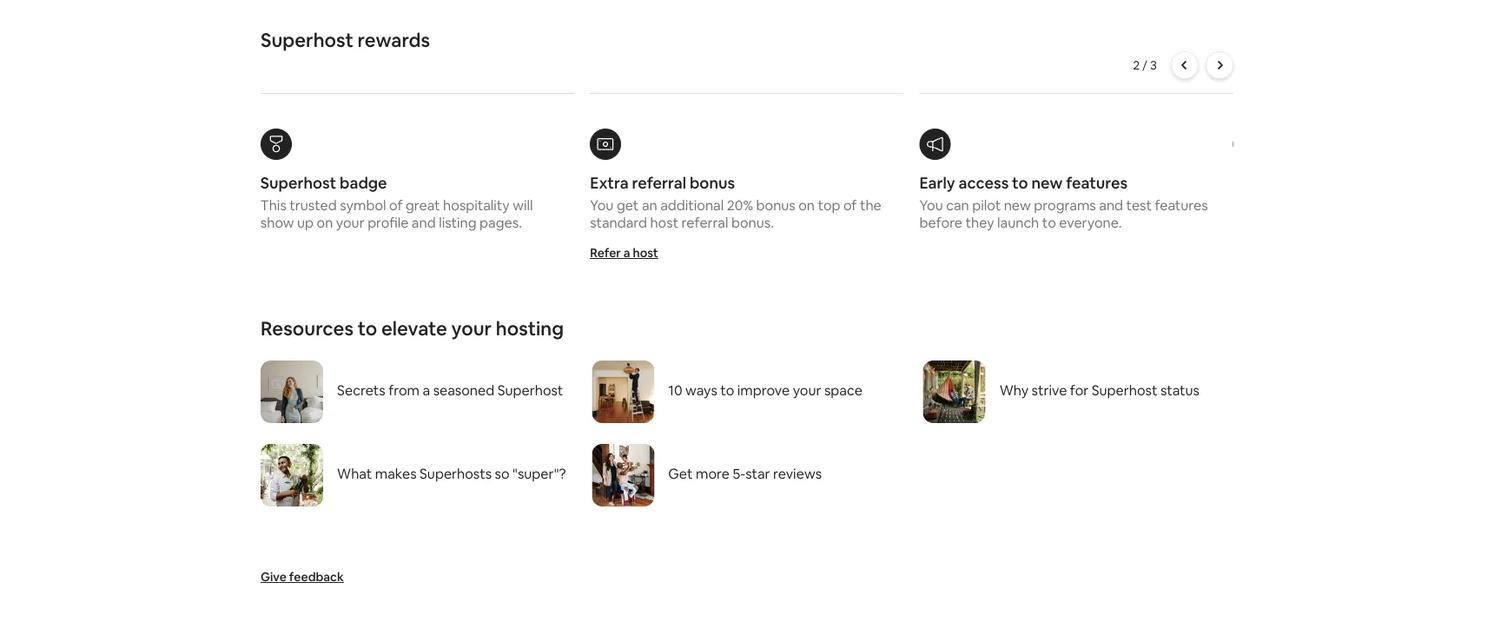 Task type: locate. For each thing, give the bounding box(es) containing it.
new up the programs
[[1032, 173, 1063, 193]]

1 vertical spatial superhost
[[261, 173, 337, 193]]

to right access
[[1013, 173, 1029, 193]]

host right get at the top of page
[[651, 213, 679, 231]]

standard
[[590, 213, 647, 231]]

of
[[389, 196, 403, 214], [844, 196, 857, 214]]

and inside early access to new features you can pilot new programs and test features before they launch to everyone.
[[1100, 196, 1124, 214]]

why
[[1000, 381, 1029, 399]]

resources
[[261, 316, 354, 341]]

referral up an
[[632, 173, 687, 193]]

up
[[297, 213, 314, 231]]

for
[[1071, 381, 1089, 399]]

and left listing
[[412, 213, 436, 231]]

0 vertical spatial host
[[651, 213, 679, 231]]

1 vertical spatial features
[[1156, 196, 1209, 214]]

superhost inside superhost badge this trusted symbol of great hospitality will show up on your profile and listing pages.
[[261, 173, 337, 193]]

access
[[959, 173, 1009, 193]]

of inside superhost badge this trusted symbol of great hospitality will show up on your profile and listing pages.
[[389, 196, 403, 214]]

you inside extra referral bonus you get an additional 20% bonus on top of the standard host referral bonus.
[[590, 196, 614, 214]]

0 horizontal spatial and
[[412, 213, 436, 231]]

referral left bonus. on the top
[[682, 213, 729, 231]]

new right pilot
[[1004, 196, 1032, 214]]

secrets from a seasoned superhost link
[[261, 361, 571, 423]]

your space
[[793, 381, 863, 399]]

host inside extra referral bonus you get an additional 20% bonus on top of the standard host referral bonus.
[[651, 213, 679, 231]]

bonus up additional
[[690, 173, 735, 193]]

your left profile
[[336, 213, 365, 231]]

on inside extra referral bonus you get an additional 20% bonus on top of the standard host referral bonus.
[[799, 196, 815, 214]]

refer a host
[[590, 245, 659, 261]]

makes
[[375, 465, 417, 482]]

everyone.
[[1060, 213, 1123, 231]]

superhost badge this trusted symbol of great hospitality will show up on your profile and listing pages.
[[261, 173, 533, 231]]

0 vertical spatial your
[[336, 213, 365, 231]]

top
[[818, 196, 841, 214]]

1 vertical spatial your
[[452, 316, 492, 341]]

you
[[590, 196, 614, 214], [920, 196, 944, 214]]

rewards
[[358, 27, 430, 52]]

secrets from a seasoned superhost
[[337, 381, 564, 399]]

ways
[[686, 381, 718, 399]]

a right from
[[423, 381, 430, 399]]

pages.
[[480, 213, 522, 231]]

you down the extra on the top left of page
[[590, 196, 614, 214]]

1 horizontal spatial your
[[452, 316, 492, 341]]

0 horizontal spatial new
[[1004, 196, 1032, 214]]

a
[[624, 245, 631, 261], [423, 381, 430, 399]]

1 vertical spatial new
[[1004, 196, 1032, 214]]

pilot
[[973, 196, 1001, 214]]

0 horizontal spatial of
[[389, 196, 403, 214]]

0 horizontal spatial features
[[1067, 173, 1128, 193]]

bonus
[[690, 173, 735, 193], [757, 196, 796, 214]]

what
[[337, 465, 372, 482]]

1 horizontal spatial a
[[624, 245, 631, 261]]

get
[[617, 196, 639, 214]]

0 vertical spatial features
[[1067, 173, 1128, 193]]

1 horizontal spatial new
[[1032, 173, 1063, 193]]

0 horizontal spatial your
[[336, 213, 365, 231]]

host right refer
[[633, 245, 659, 261]]

features
[[1067, 173, 1128, 193], [1156, 196, 1209, 214]]

to
[[1013, 173, 1029, 193], [1043, 213, 1057, 231], [358, 316, 378, 341], [721, 381, 735, 399]]

/
[[1143, 57, 1148, 73]]

0 horizontal spatial a
[[423, 381, 430, 399]]

10 ways to improve your space link
[[592, 361, 903, 423]]

your right elevate
[[452, 316, 492, 341]]

features right test
[[1156, 196, 1209, 214]]

referral
[[632, 173, 687, 193], [682, 213, 729, 231]]

of left great
[[389, 196, 403, 214]]

1 horizontal spatial features
[[1156, 196, 1209, 214]]

features up the programs
[[1067, 173, 1128, 193]]

0 vertical spatial superhost
[[261, 27, 354, 52]]

hosting
[[496, 316, 564, 341]]

superhost
[[261, 27, 354, 52], [261, 173, 337, 193]]

refer a host link
[[583, 238, 666, 268]]

1 you from the left
[[590, 196, 614, 214]]

superhost left rewards
[[261, 27, 354, 52]]

what makes superhosts so "super"?
[[337, 465, 566, 482]]

1 vertical spatial a
[[423, 381, 430, 399]]

superhost up 'trusted'
[[261, 173, 337, 193]]

a right refer
[[624, 245, 631, 261]]

1 horizontal spatial and
[[1100, 196, 1124, 214]]

launch
[[998, 213, 1040, 231]]

a inside 'link'
[[423, 381, 430, 399]]

will
[[513, 196, 533, 214]]

and
[[1100, 196, 1124, 214], [412, 213, 436, 231]]

3
[[1151, 57, 1158, 73]]

on right up
[[317, 213, 333, 231]]

1 horizontal spatial bonus
[[757, 196, 796, 214]]

host
[[651, 213, 679, 231], [633, 245, 659, 261]]

1 horizontal spatial you
[[920, 196, 944, 214]]

1 of from the left
[[389, 196, 403, 214]]

2 you from the left
[[920, 196, 944, 214]]

why strive for superhost status
[[1000, 381, 1200, 399]]

0 vertical spatial new
[[1032, 173, 1063, 193]]

1 horizontal spatial on
[[799, 196, 815, 214]]

to left elevate
[[358, 316, 378, 341]]

on left top
[[799, 196, 815, 214]]

refer
[[590, 245, 621, 261]]

new
[[1032, 173, 1063, 193], [1004, 196, 1032, 214]]

bonus right 20%
[[757, 196, 796, 214]]

1 vertical spatial host
[[633, 245, 659, 261]]

on
[[799, 196, 815, 214], [317, 213, 333, 231]]

of left the
[[844, 196, 857, 214]]

hospitality
[[443, 196, 510, 214]]

and left test
[[1100, 196, 1124, 214]]

0 horizontal spatial on
[[317, 213, 333, 231]]

extra referral bonus you get an additional 20% bonus on top of the standard host referral bonus.
[[590, 173, 882, 231]]

2 of from the left
[[844, 196, 857, 214]]

your
[[336, 213, 365, 231], [452, 316, 492, 341]]

improve
[[738, 381, 790, 399]]

early
[[920, 173, 956, 193]]

0 horizontal spatial bonus
[[690, 173, 735, 193]]

1 vertical spatial referral
[[682, 213, 729, 231]]

0 vertical spatial a
[[624, 245, 631, 261]]

0 horizontal spatial you
[[590, 196, 614, 214]]

you down early on the right of the page
[[920, 196, 944, 214]]

the
[[860, 196, 882, 214]]

1 horizontal spatial of
[[844, 196, 857, 214]]



Task type: vqa. For each thing, say whether or not it's contained in the screenshot.
Castle
no



Task type: describe. For each thing, give the bounding box(es) containing it.
what makes superhosts so "super"? link
[[261, 444, 571, 507]]

before
[[920, 213, 963, 231]]

10 ways to improve your space
[[669, 381, 863, 399]]

can
[[947, 196, 970, 214]]

test
[[1127, 196, 1152, 214]]

secrets
[[337, 381, 386, 399]]

they
[[966, 213, 995, 231]]

elevate
[[382, 316, 448, 341]]

20%
[[727, 196, 754, 214]]

you inside early access to new features you can pilot new programs and test features before they launch to everyone.
[[920, 196, 944, 214]]

trusted
[[290, 196, 337, 214]]

seasoned superhost
[[433, 381, 564, 399]]

from
[[389, 381, 420, 399]]

listing
[[439, 213, 477, 231]]

and inside superhost badge this trusted symbol of great hospitality will show up on your profile and listing pages.
[[412, 213, 436, 231]]

so "super"?
[[495, 465, 566, 482]]

profile
[[368, 213, 409, 231]]

early access to new features you can pilot new programs and test features before they launch to everyone.
[[920, 173, 1209, 231]]

badge
[[340, 173, 387, 193]]

10
[[669, 381, 683, 399]]

superhost status
[[1092, 381, 1200, 399]]

an
[[642, 196, 658, 214]]

to right launch
[[1043, 213, 1057, 231]]

superhosts
[[420, 465, 492, 482]]

programs
[[1035, 196, 1097, 214]]

strive
[[1032, 381, 1068, 399]]

star reviews
[[746, 465, 822, 482]]

1 vertical spatial bonus
[[757, 196, 796, 214]]

to right ways
[[721, 381, 735, 399]]

this
[[261, 196, 287, 214]]

of inside extra referral bonus you get an additional 20% bonus on top of the standard host referral bonus.
[[844, 196, 857, 214]]

get more 5-star reviews
[[669, 465, 822, 482]]

5-
[[733, 465, 746, 482]]

superhost for superhost badge this trusted symbol of great hospitality will show up on your profile and listing pages.
[[261, 173, 337, 193]]

great
[[406, 196, 440, 214]]

superhost rewards
[[261, 27, 430, 52]]

more
[[696, 465, 730, 482]]

bonus.
[[732, 213, 774, 231]]

get more 5-star reviews link
[[592, 444, 903, 507]]

show
[[261, 213, 294, 231]]

0 vertical spatial referral
[[632, 173, 687, 193]]

additional
[[661, 196, 724, 214]]

2 / 3
[[1134, 57, 1158, 73]]

symbol
[[340, 196, 386, 214]]

on inside superhost badge this trusted symbol of great hospitality will show up on your profile and listing pages.
[[317, 213, 333, 231]]

2
[[1134, 57, 1140, 73]]

resources to elevate your hosting
[[261, 316, 564, 341]]

get
[[669, 465, 693, 482]]

why strive for superhost status link
[[924, 361, 1234, 423]]

your inside superhost badge this trusted symbol of great hospitality will show up on your profile and listing pages.
[[336, 213, 365, 231]]

0 vertical spatial bonus
[[690, 173, 735, 193]]

extra
[[590, 173, 629, 193]]

superhost for superhost rewards
[[261, 27, 354, 52]]



